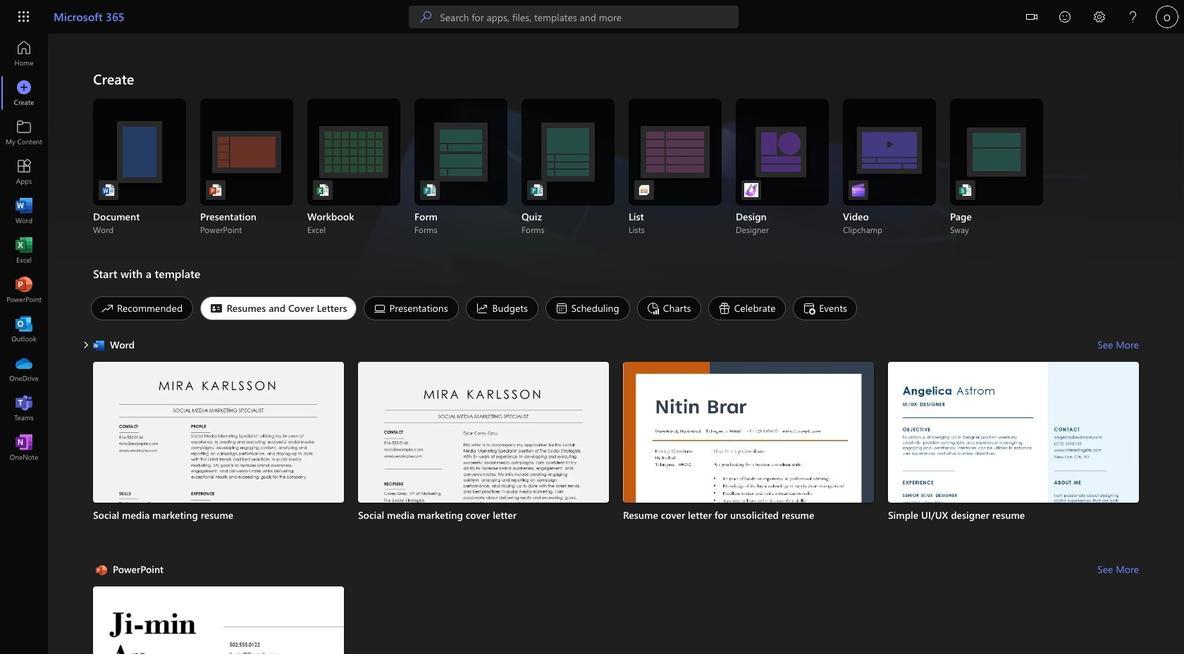 Task type: describe. For each thing, give the bounding box(es) containing it.
home image
[[17, 47, 31, 61]]

simple perennial resume image
[[93, 587, 344, 655]]

excel workbook image
[[316, 183, 330, 197]]

new quiz image
[[530, 183, 544, 197]]

events element
[[793, 297, 857, 321]]

charts element
[[637, 297, 701, 321]]

Search box. Suggestions appear as you type. search field
[[440, 6, 739, 28]]

resume cover letter for unsolicited resume image
[[623, 362, 874, 655]]

7 tab from the left
[[705, 297, 790, 321]]

budgets element
[[466, 297, 538, 321]]

3 tab from the left
[[360, 297, 463, 321]]

apps image
[[17, 165, 31, 179]]

resume cover letter for unsolicited resume list item
[[623, 362, 874, 655]]

scheduling element
[[545, 297, 630, 321]]

presentations element
[[363, 297, 459, 321]]

celebrate element
[[708, 297, 786, 321]]

word image
[[17, 204, 31, 219]]

lists list image
[[637, 183, 651, 197]]

social media marketing cover letter link element
[[358, 509, 609, 523]]

8 tab from the left
[[790, 297, 861, 321]]

forms survey image
[[423, 183, 437, 197]]



Task type: locate. For each thing, give the bounding box(es) containing it.
5 tab from the left
[[542, 297, 634, 321]]

1 tab from the left
[[87, 297, 197, 321]]

2 tab from the left
[[197, 297, 360, 321]]

banner
[[0, 0, 1184, 37]]

onedrive image
[[17, 362, 31, 376]]

onenote image
[[17, 441, 31, 455]]

None search field
[[409, 6, 739, 28]]

simple ui/ux designer resume list item
[[888, 362, 1139, 655]]

create image
[[17, 86, 31, 100]]

powerpoint image
[[17, 283, 31, 297]]

social media marketing resume link element
[[93, 509, 344, 523]]

6 tab from the left
[[634, 297, 705, 321]]

clipchamp video image
[[852, 183, 866, 197]]

list
[[93, 362, 1139, 655]]

account manager for orlandogary85@gmail.com image
[[1156, 6, 1179, 28]]

my content image
[[17, 125, 31, 140]]

recommended element
[[91, 297, 193, 321]]

resumes and cover letters element
[[201, 297, 356, 321]]

social media marketing resume list item
[[93, 362, 344, 655]]

application
[[0, 34, 1184, 655]]

social media marketing cover letter list item
[[358, 362, 609, 655]]

outlook image
[[17, 323, 31, 337]]

simple ui/ux designer resume link element
[[888, 509, 1139, 523]]

excel image
[[17, 244, 31, 258]]

word document image
[[102, 183, 116, 197]]

tab list
[[87, 293, 1139, 324]]

sway page image
[[959, 183, 973, 197]]

4 tab from the left
[[463, 297, 542, 321]]

simple ui/ux designer resume image
[[888, 362, 1139, 655]]

teams image
[[17, 402, 31, 416]]

powerpoint presentation image
[[209, 183, 223, 197]]

resume cover letter for unsolicited resume link element
[[623, 509, 874, 523]]

designer design image
[[744, 183, 759, 197], [744, 183, 759, 197]]

navigation
[[0, 34, 48, 468]]

social media marketing cover letter image
[[358, 362, 609, 655]]

tab
[[87, 297, 197, 321], [197, 297, 360, 321], [360, 297, 463, 321], [463, 297, 542, 321], [542, 297, 634, 321], [634, 297, 705, 321], [705, 297, 790, 321], [790, 297, 861, 321]]

social media marketing resume image
[[93, 362, 344, 655]]



Task type: vqa. For each thing, say whether or not it's contained in the screenshot.
BANNER
yes



